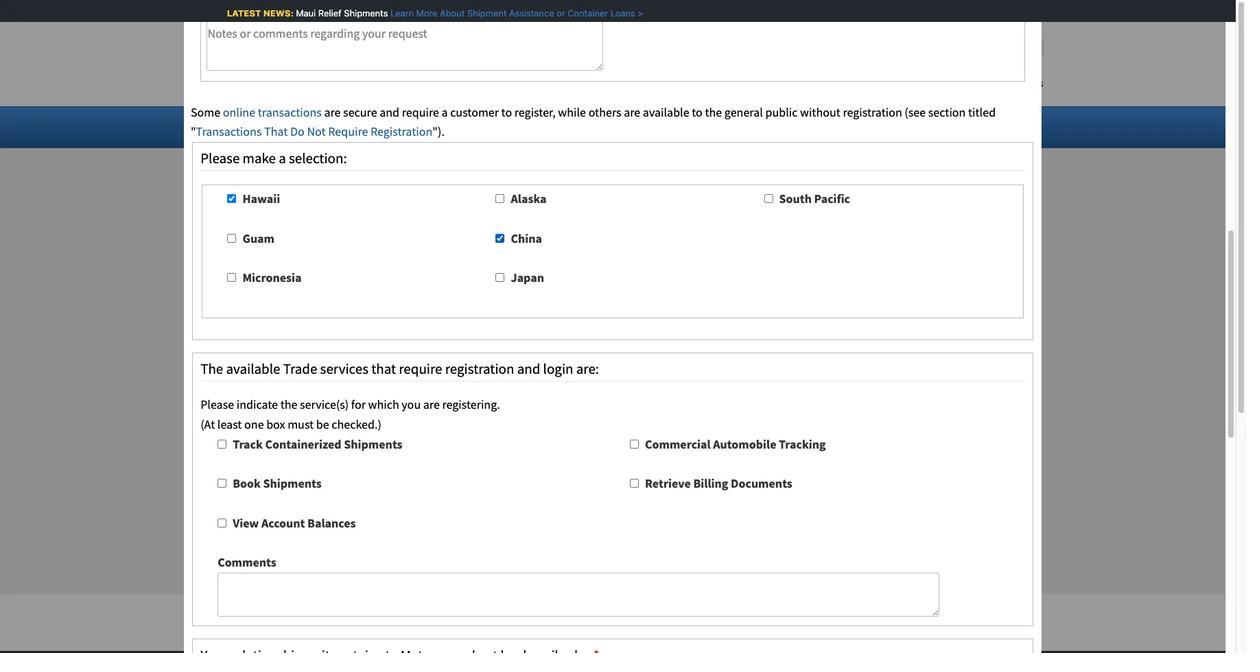 Task type: describe. For each thing, give the bounding box(es) containing it.
matson down the business
[[353, 304, 391, 320]]

track
[[233, 436, 263, 452]]

individual/one-time shipping other containerized commodities: book/quote – please call 1-800-962- 8766: or
[[217, 447, 741, 483]]

registration inside are secure and require a customer to register, while others are available to the general public without registration (see section titled "
[[843, 104, 902, 120]]

Micronesia checkbox
[[227, 273, 236, 282]]

commercial automobile tracking
[[645, 436, 826, 452]]

latest
[[221, 8, 255, 19]]

0 horizontal spatial are
[[324, 104, 341, 120]]

inquires:
[[261, 344, 310, 360]]

government link
[[766, 119, 838, 135]]

online transactions link
[[223, 104, 322, 120]]

backtop image
[[601, 636, 635, 653]]

2 vertical spatial please
[[519, 531, 552, 547]]

ports link
[[872, 119, 907, 135]]

0 vertical spatial shipments
[[338, 8, 382, 19]]

the inside are secure and require a customer to register, while others are available to the general public without registration (see section titled "
[[705, 104, 722, 120]]

registration is applicable for following:
[[193, 244, 406, 260]]

to left register,
[[501, 104, 512, 120]]

(at
[[201, 416, 215, 432]]

1 vertical spatial alaska
[[511, 191, 547, 207]]

of
[[217, 614, 228, 630]]

for inside registration for matson navigation company
[[357, 156, 394, 197]]

a inside are secure and require a customer to register, while others are available to the general public without registration (see section titled "
[[442, 104, 448, 120]]

for inside please indicate the service(s) for which you are registering. (at least one box must be checked.)
[[351, 397, 366, 412]]

please make a selection:
[[201, 149, 347, 168]]

tools
[[977, 119, 1005, 135]]

online
[[223, 104, 255, 120]]

0 horizontal spatial pacific
[[690, 119, 724, 135]]

registering.
[[442, 397, 500, 412]]

register
[[286, 531, 324, 547]]

0 vertical spatial micronesia
[[420, 119, 476, 135]]

– inside individual/one-time shipping household goods: book – please call 1-888-562-8766: track
[[499, 404, 505, 419]]

about inside top menu navigation
[[546, 79, 575, 90]]

must
[[288, 416, 314, 432]]

account
[[359, 531, 401, 547]]

individual/one- for track
[[217, 404, 297, 419]]

containerized
[[265, 436, 342, 452]]

about matson link
[[546, 72, 632, 100]]

888-
[[574, 404, 596, 419]]

online
[[941, 119, 975, 135]]

1 vertical spatial south pacific
[[779, 191, 850, 207]]

1 vertical spatial company
[[217, 280, 266, 296]]

user already registered on matson website needing additional access
[[217, 304, 569, 320]]

doing
[[268, 280, 298, 296]]

ongoing
[[300, 280, 343, 296]]

shipping link
[[632, 72, 715, 100]]

please contact customer service to get an... link
[[578, 614, 799, 630]]

online tools link
[[941, 119, 1013, 135]]

that
[[264, 124, 288, 140]]

Book Shipments checkbox
[[218, 479, 227, 488]]

0 vertical spatial track
[[524, 380, 559, 396]]

website
[[394, 304, 434, 320]]

individual/one- for 8766:
[[217, 447, 297, 463]]

make
[[243, 149, 276, 168]]

general
[[725, 104, 763, 120]]

registration for matson navigation company
[[193, 156, 648, 236]]

please for please make a selection:
[[201, 149, 240, 168]]

while
[[558, 104, 586, 120]]

0 vertical spatial with
[[393, 280, 415, 296]]

8766: inside individual/one-time shipping household goods: book – please call 1-888-562-8766: track
[[619, 404, 646, 419]]

checked.)
[[332, 416, 381, 432]]

time for other
[[297, 447, 321, 463]]

for all other inquires:
[[193, 344, 310, 360]]

do
[[290, 124, 305, 140]]

>
[[632, 8, 637, 19]]

0 horizontal spatial book/quote
[[436, 380, 508, 396]]

online tools
[[941, 119, 1005, 135]]

community giving link
[[469, 614, 564, 630]]

1 vertical spatial pacific
[[814, 191, 850, 207]]

containerized
[[401, 447, 471, 463]]

guam & micronesia link
[[377, 119, 485, 135]]

registration for matson
[[193, 156, 351, 197]]

the inside please indicate the service(s) for which you are registering. (at least one box must be checked.)
[[280, 397, 297, 412]]

box
[[266, 416, 285, 432]]

retrieve
[[645, 476, 691, 491]]

contact us link
[[973, 72, 1043, 100]]

blue matson logo with ocean, shipping, truck, rail and logistics written beneath it. image
[[193, 40, 385, 97]]

Notes or comments regarding your request text field
[[207, 0, 603, 70]]

matson inside top menu navigation
[[577, 79, 612, 90]]

2 horizontal spatial are
[[624, 104, 640, 120]]

documents
[[731, 476, 793, 491]]

china
[[511, 231, 542, 246]]

1 horizontal spatial customer
[[655, 614, 704, 630]]

commercial
[[645, 436, 711, 452]]

transactions
[[196, 124, 262, 140]]

time for automobile:
[[297, 380, 321, 396]]

user
[[217, 304, 240, 320]]

1 vertical spatial shipments
[[344, 436, 403, 452]]

additional
[[480, 304, 534, 320]]

1- inside individual/one-time shipping other containerized commodities: book/quote – please call 1-800-962- 8766: or
[[686, 447, 696, 463]]

service(s)
[[300, 397, 349, 412]]

0 vertical spatial registration
[[371, 124, 433, 140]]

8766: inside individual/one-time shipping other containerized commodities: book/quote – please call 1-800-962- 8766: or
[[217, 467, 244, 483]]

0 vertical spatial south pacific
[[657, 119, 724, 135]]

Guam checkbox
[[227, 234, 236, 243]]

1 vertical spatial or
[[511, 380, 522, 396]]

the available trade services that require registration and login are:
[[201, 360, 599, 378]]

book
[[466, 404, 497, 419]]

track link for individual/one-time shipping household goods: book – please call 1-888-562-8766:
[[217, 423, 251, 439]]

customer inside are secure and require a customer to register, while others are available to the general public without registration (see section titled "
[[450, 104, 499, 120]]

China checkbox
[[496, 234, 505, 243]]

2 vertical spatial shipments
[[263, 476, 322, 491]]

1-800-4matson
[[598, 41, 659, 53]]

0 vertical spatial or
[[551, 8, 559, 19]]

account
[[261, 515, 305, 531]]

562-
[[596, 404, 619, 419]]

business
[[345, 280, 390, 296]]

least
[[217, 416, 242, 432]]

guam for guam
[[243, 231, 275, 246]]

maui
[[290, 8, 310, 19]]

tracking for commercial automobile tracking
[[779, 436, 826, 452]]

services
[[320, 360, 369, 378]]

View Account Balances checkbox
[[218, 519, 227, 528]]

registration for applicable
[[193, 244, 259, 260]]

top menu navigation
[[546, 72, 1043, 100]]

South Pacific checkbox
[[764, 194, 773, 203]]

learn
[[384, 8, 408, 19]]

selection:
[[289, 149, 347, 168]]

view account balances
[[233, 515, 356, 531]]

matson left logistics,
[[428, 531, 466, 547]]

asia link
[[594, 119, 623, 135]]

latest news: maui relief shipments learn more about shipment assistance or container loans >
[[221, 8, 637, 19]]

matson up needing
[[418, 280, 456, 296]]

1 individual/one- from the top
[[217, 380, 297, 396]]

shipping
[[653, 79, 694, 90]]

track inside individual/one-time shipping household goods: book – please call 1-888-562-8766: track
[[217, 423, 251, 439]]

book/quote inside individual/one-time shipping other containerized commodities: book/quote – please call 1-800-962- 8766: or
[[547, 447, 619, 463]]

Japan checkbox
[[496, 273, 505, 282]]

1 horizontal spatial south
[[779, 191, 812, 207]]

962-
[[718, 447, 741, 463]]

titled
[[968, 104, 996, 120]]

0 vertical spatial other
[[229, 344, 259, 360]]

applicable
[[273, 244, 330, 260]]

intended
[[223, 531, 270, 547]]

to left get
[[745, 614, 756, 630]]

following:
[[351, 244, 406, 260]]

0 horizontal spatial 800-
[[605, 41, 622, 53]]

access
[[536, 304, 569, 320]]

service
[[706, 614, 743, 630]]

0 horizontal spatial micronesia
[[243, 270, 302, 286]]

guam for guam & micronesia
[[377, 119, 408, 135]]

community link
[[878, 72, 973, 100]]

south pacific link
[[657, 119, 732, 135]]

individual/one-time shipping household goods: book – please call 1-888-562-8766: track
[[217, 404, 649, 439]]

contact
[[994, 79, 1030, 90]]

1 vertical spatial you
[[202, 531, 221, 547]]

japan
[[511, 270, 544, 286]]

to down shipping link
[[692, 104, 703, 120]]



Task type: locate. For each thing, give the bounding box(es) containing it.
south pacific down shipping link
[[657, 119, 724, 135]]

Hawaii checkbox
[[227, 194, 236, 203]]

2 vertical spatial time
[[297, 447, 321, 463]]

indicate
[[237, 397, 278, 412]]

logistics,
[[468, 531, 516, 547]]

alaska right alaska option
[[511, 191, 547, 207]]

0 vertical spatial guam
[[377, 119, 408, 135]]

on
[[337, 304, 351, 320]]

more
[[410, 8, 431, 19]]

0 vertical spatial south
[[657, 119, 688, 135]]

community up (see
[[898, 79, 953, 90]]

about matson
[[546, 79, 612, 90]]

1 horizontal spatial registration
[[843, 104, 902, 120]]

0 horizontal spatial track link
[[217, 423, 251, 439]]

1 horizontal spatial guam
[[377, 119, 408, 135]]

view
[[233, 515, 259, 531]]

1 horizontal spatial other
[[370, 447, 398, 463]]

2 vertical spatial individual/one-
[[217, 447, 297, 463]]

time inside individual/one-time shipping household goods: book – please call 1-888-562-8766: track
[[297, 404, 321, 419]]

0 vertical spatial time
[[297, 380, 321, 396]]

for up checked.)
[[351, 397, 366, 412]]

shipping left which
[[323, 404, 368, 419]]

if you intended to register for an account with matson logistics, please
[[193, 531, 555, 547]]

individual/one- up book
[[217, 447, 297, 463]]

call inside individual/one-time shipping household goods: book – please call 1-888-562-8766: track
[[544, 404, 562, 419]]

matson inside registration for matson navigation company
[[400, 156, 498, 197]]

please inside individual/one-time shipping other containerized commodities: book/quote – please call 1-800-962- 8766: or
[[630, 447, 663, 463]]

0 vertical spatial 8766:
[[619, 404, 646, 419]]

other inside individual/one-time shipping other containerized commodities: book/quote – please call 1-800-962- 8766: or
[[370, 447, 398, 463]]

0 horizontal spatial or
[[247, 467, 258, 483]]

micronesia down is
[[243, 270, 302, 286]]

call up retrieve
[[666, 447, 684, 463]]

shipments down checked.)
[[344, 436, 403, 452]]

1 time from the top
[[297, 380, 321, 396]]

needing
[[436, 304, 478, 320]]

are inside please indicate the service(s) for which you are registering. (at least one box must be checked.)
[[423, 397, 440, 412]]

please inside please indicate the service(s) for which you are registering. (at least one box must be checked.)
[[201, 397, 234, 412]]

0 horizontal spatial south
[[657, 119, 688, 135]]

pacific
[[690, 119, 724, 135], [814, 191, 850, 207]]

1 vertical spatial individual/one-
[[217, 404, 297, 419]]

individual/one- inside individual/one-time shipping other containerized commodities: book/quote – please call 1-800-962- 8766: or
[[217, 447, 297, 463]]

800- inside individual/one-time shipping other containerized commodities: book/quote – please call 1-800-962- 8766: or
[[696, 447, 718, 463]]

individual/one- inside individual/one-time shipping household goods: book – please call 1-888-562-8766: track
[[217, 404, 297, 419]]

1 horizontal spatial you
[[402, 397, 421, 412]]

shipping for household
[[323, 404, 368, 419]]

company inside registration for matson navigation company
[[193, 195, 321, 236]]

book/quote up registering.
[[436, 380, 508, 396]]

1 vertical spatial and
[[517, 360, 540, 378]]

available up indicate
[[226, 360, 280, 378]]

Alaska checkbox
[[496, 194, 505, 203]]

available down shipping link
[[643, 104, 689, 120]]

require up automobile:
[[399, 360, 442, 378]]

shipping for other
[[323, 447, 368, 463]]

other right all
[[229, 344, 259, 360]]

or left container
[[551, 8, 559, 19]]

1 vertical spatial other
[[370, 447, 398, 463]]

1 vertical spatial call
[[666, 447, 684, 463]]

track
[[524, 380, 559, 396], [217, 423, 251, 439], [260, 467, 294, 483]]

0 horizontal spatial the
[[280, 397, 297, 412]]

tracking for automobile shipment tracking
[[411, 614, 455, 630]]

1 vertical spatial automobile
[[295, 614, 356, 630]]

"
[[191, 124, 196, 140]]

others
[[589, 104, 622, 120]]

customer left register,
[[450, 104, 499, 120]]

an...
[[777, 614, 799, 630]]

for left an
[[327, 531, 341, 547]]

track link for individual/one-time shipping other containerized commodities: book/quote – please call 1-800-962- 8766: or
[[260, 467, 294, 483]]

track down login
[[524, 380, 559, 396]]

1 horizontal spatial south pacific
[[779, 191, 850, 207]]

800- up billing
[[696, 447, 718, 463]]

please indicate the service(s) for which you are registering. (at least one box must be checked.)
[[201, 397, 500, 432]]

registered
[[283, 304, 335, 320]]

").
[[433, 124, 445, 140]]

1 vertical spatial south
[[779, 191, 812, 207]]

2 vertical spatial track
[[260, 467, 294, 483]]

tracking
[[779, 436, 826, 452], [411, 614, 455, 630]]

0 vertical spatial available
[[643, 104, 689, 120]]

about right more
[[434, 8, 459, 19]]

3 shipping from the top
[[323, 447, 368, 463]]

time up containerized
[[297, 404, 321, 419]]

1- down loans
[[598, 41, 605, 53]]

shipping down checked.)
[[323, 447, 368, 463]]

with right account
[[403, 531, 426, 547]]

alaska link
[[518, 119, 560, 135]]

please right logistics,
[[519, 531, 552, 547]]

call left 888-
[[544, 404, 562, 419]]

community for community giving
[[469, 614, 530, 630]]

Search search field
[[906, 38, 1043, 56]]

800- down loans
[[605, 41, 622, 53]]

pacific right south pacific option
[[814, 191, 850, 207]]

Track Containerized Shipments checkbox
[[218, 440, 227, 449]]

that
[[371, 360, 396, 378]]

for
[[193, 344, 211, 360]]

1 horizontal spatial and
[[517, 360, 540, 378]]

0 vertical spatial 800-
[[605, 41, 622, 53]]

0 horizontal spatial south pacific
[[657, 119, 724, 135]]

registration down secure
[[371, 124, 433, 140]]

0 horizontal spatial other
[[229, 344, 259, 360]]

0 horizontal spatial available
[[226, 360, 280, 378]]

1 vertical spatial micronesia
[[243, 270, 302, 286]]

0 vertical spatial please
[[201, 149, 240, 168]]

– left commercial automobile tracking checkbox
[[621, 447, 627, 463]]

shipping down "services"
[[323, 380, 368, 396]]

an
[[344, 531, 357, 547]]

Comments text field
[[218, 573, 939, 617]]

1 vertical spatial the
[[280, 397, 297, 412]]

1 vertical spatial guam
[[243, 231, 275, 246]]

0 horizontal spatial track
[[217, 423, 251, 439]]

0 vertical spatial and
[[380, 104, 399, 120]]

1 vertical spatial with
[[403, 531, 426, 547]]

logistics link
[[715, 72, 795, 100]]

1 vertical spatial registration
[[193, 156, 351, 197]]

or inside individual/one-time shipping other containerized commodities: book/quote – please call 1-800-962- 8766: or
[[247, 467, 258, 483]]

available inside are secure and require a customer to register, while others are available to the general public without registration (see section titled "
[[643, 104, 689, 120]]

1 vertical spatial –
[[621, 447, 627, 463]]

are
[[324, 104, 341, 120], [624, 104, 640, 120], [423, 397, 440, 412]]

footer
[[0, 636, 1236, 653]]

shipments up view account balances
[[263, 476, 322, 491]]

please contact customer service to get an...
[[578, 614, 799, 630]]

a
[[442, 104, 448, 120], [279, 149, 286, 168]]

guam right guam option at the top of the page
[[243, 231, 275, 246]]

matson up others
[[577, 79, 612, 90]]

and left login
[[517, 360, 540, 378]]

shipments right relief
[[338, 8, 382, 19]]

require inside are secure and require a customer to register, while others are available to the general public without registration (see section titled "
[[402, 104, 439, 120]]

track up track containerized shipments option
[[217, 423, 251, 439]]

time inside individual/one-time shipping other containerized commodities: book/quote – please call 1-800-962- 8766: or
[[297, 447, 321, 463]]

track containerized shipments
[[233, 436, 403, 452]]

1 shipping from the top
[[323, 380, 368, 396]]

if
[[193, 531, 199, 547]]

0 vertical spatial pacific
[[690, 119, 724, 135]]

you inside please indicate the service(s) for which you are registering. (at least one box must be checked.)
[[402, 397, 421, 412]]

1 vertical spatial a
[[279, 149, 286, 168]]

are:
[[576, 360, 599, 378]]

0 vertical spatial 1-
[[598, 41, 605, 53]]

2 individual/one- from the top
[[217, 404, 297, 419]]

track link down containerized
[[260, 467, 294, 483]]

0 vertical spatial alaska
[[518, 119, 552, 135]]

1 vertical spatial community
[[469, 614, 530, 630]]

registration inside registration for matson navigation company
[[193, 156, 351, 197]]

0 horizontal spatial tracking
[[411, 614, 455, 630]]

0 vertical spatial the
[[705, 104, 722, 120]]

3 individual/one- from the top
[[217, 447, 297, 463]]

1 vertical spatial track
[[217, 423, 251, 439]]

track link down login
[[524, 380, 559, 396]]

individual/one- up track
[[217, 404, 297, 419]]

the
[[201, 360, 223, 378]]

investors
[[816, 79, 857, 90]]

2 time from the top
[[297, 404, 321, 419]]

1 vertical spatial track link
[[217, 423, 251, 439]]

book/quote down 888-
[[547, 447, 619, 463]]

book
[[233, 476, 261, 491]]

shipments
[[338, 8, 382, 19], [344, 436, 403, 452], [263, 476, 322, 491]]

track down containerized
[[260, 467, 294, 483]]

0 horizontal spatial shipment
[[358, 614, 409, 630]]

2 horizontal spatial 1-
[[686, 447, 696, 463]]

track link
[[524, 380, 559, 396], [217, 423, 251, 439], [260, 467, 294, 483]]

please up backtop image
[[578, 614, 612, 630]]

2 shipping from the top
[[323, 404, 368, 419]]

are down automobile:
[[423, 397, 440, 412]]

the up must
[[280, 397, 297, 412]]

billing
[[693, 476, 728, 491]]

or up trucker
[[247, 467, 258, 483]]

south right south pacific option
[[779, 191, 812, 207]]

shipping for automobile:
[[323, 380, 368, 396]]

balances
[[307, 515, 356, 531]]

1-
[[598, 41, 605, 53], [564, 404, 574, 419], [686, 447, 696, 463]]

for up company doing ongoing business with matson link
[[332, 244, 348, 260]]

call inside individual/one-time shipping other containerized commodities: book/quote – please call 1-800-962- 8766: or
[[666, 447, 684, 463]]

1 vertical spatial hawaii
[[243, 191, 280, 207]]

south
[[657, 119, 688, 135], [779, 191, 812, 207]]

– right book
[[499, 404, 505, 419]]

shipping inside individual/one-time shipping household goods: book – please call 1-888-562-8766: track
[[323, 404, 368, 419]]

please up (at
[[201, 397, 234, 412]]

0 horizontal spatial community
[[469, 614, 530, 630]]

secure
[[343, 104, 377, 120]]

about up while
[[546, 79, 575, 90]]

track link up track containerized shipments option
[[217, 423, 251, 439]]

registration
[[843, 104, 902, 120], [445, 360, 514, 378]]

company up user
[[217, 280, 266, 296]]

None search field
[[906, 38, 1043, 56]]

overview
[[210, 119, 258, 135]]

–
[[499, 404, 505, 419], [621, 447, 627, 463]]

1 vertical spatial 8766:
[[217, 467, 244, 483]]

contact
[[614, 614, 653, 630]]

you down automobile:
[[402, 397, 421, 412]]

some online transactions
[[191, 104, 322, 120]]

1 horizontal spatial pacific
[[814, 191, 850, 207]]

a right "make"
[[279, 149, 286, 168]]

to down account
[[272, 531, 283, 547]]

0 horizontal spatial customer
[[450, 104, 499, 120]]

1 horizontal spatial 1-
[[598, 41, 605, 53]]

registration down that
[[193, 156, 351, 197]]

1 horizontal spatial automobile
[[713, 436, 777, 452]]

0 horizontal spatial guam
[[243, 231, 275, 246]]

1 vertical spatial registration
[[445, 360, 514, 378]]

for down the require
[[357, 156, 394, 197]]

navigation
[[504, 156, 648, 197]]

0 vertical spatial hawaii
[[300, 119, 335, 135]]

assistance
[[503, 8, 548, 19]]

community inside top menu navigation
[[898, 79, 953, 90]]

customer left service
[[655, 614, 704, 630]]

please down transactions on the left
[[201, 149, 240, 168]]

the left general
[[705, 104, 722, 120]]

please for please contact customer service to get an...
[[578, 614, 612, 630]]

Retrieve Billing Documents checkbox
[[630, 479, 639, 488]]

0 vertical spatial community
[[898, 79, 953, 90]]

1- inside individual/one-time shipping household goods: book – please call 1-888-562-8766: track
[[564, 404, 574, 419]]

2 vertical spatial registration
[[193, 244, 259, 260]]

1 horizontal spatial available
[[643, 104, 689, 120]]

0 vertical spatial a
[[442, 104, 448, 120]]

and left &
[[380, 104, 399, 120]]

a up ").
[[442, 104, 448, 120]]

household
[[370, 404, 427, 419]]

0 vertical spatial shipment
[[461, 8, 501, 19]]

and inside are secure and require a customer to register, while others are available to the general public without registration (see section titled "
[[380, 104, 399, 120]]

0 vertical spatial track link
[[524, 380, 559, 396]]

matson down ").
[[400, 156, 498, 197]]

2 vertical spatial shipping
[[323, 447, 368, 463]]

automobile shipment tracking
[[295, 614, 455, 630]]

guam left &
[[377, 119, 408, 135]]

require up ").
[[402, 104, 439, 120]]

micronesia right &
[[420, 119, 476, 135]]

1 vertical spatial about
[[546, 79, 575, 90]]

– inside individual/one-time shipping other containerized commodities: book/quote – please call 1-800-962- 8766: or
[[621, 447, 627, 463]]

please inside individual/one-time shipping household goods: book – please call 1-888-562-8766: track
[[508, 404, 541, 419]]

time down must
[[297, 447, 321, 463]]

which
[[368, 397, 399, 412]]

some
[[191, 104, 220, 120]]

2 horizontal spatial or
[[551, 8, 559, 19]]

not
[[307, 124, 326, 140]]

time down trade
[[297, 380, 321, 396]]

already
[[242, 304, 281, 320]]

1 horizontal spatial book/quote
[[547, 447, 619, 463]]

registration down guam option at the top of the page
[[193, 244, 259, 260]]

1 vertical spatial require
[[399, 360, 442, 378]]

community
[[898, 79, 953, 90], [469, 614, 530, 630]]

to
[[501, 104, 512, 120], [692, 104, 703, 120], [272, 531, 283, 547], [745, 614, 756, 630]]

time for household
[[297, 404, 321, 419]]

also of interest:
[[193, 614, 275, 630]]

with up website
[[393, 280, 415, 296]]

please for please indicate the service(s) for which you are registering. (at least one box must be checked.)
[[201, 397, 234, 412]]

or right book/quote link
[[511, 380, 522, 396]]

book shipments
[[233, 476, 322, 491]]

0 vertical spatial about
[[434, 8, 459, 19]]

1 horizontal spatial shipment
[[461, 8, 501, 19]]

asia
[[594, 119, 615, 135]]

registration left (see
[[843, 104, 902, 120]]

hawaii
[[300, 119, 335, 135], [243, 191, 280, 207]]

community for community
[[898, 79, 953, 90]]

shipping inside individual/one-time shipping other containerized commodities: book/quote – please call 1-800-962- 8766: or
[[323, 447, 368, 463]]

800-
[[605, 41, 622, 53], [696, 447, 718, 463]]

0 vertical spatial –
[[499, 404, 505, 419]]

you right if
[[202, 531, 221, 547]]

are right others
[[624, 104, 640, 120]]

1- left 562-
[[564, 404, 574, 419]]

&
[[411, 119, 418, 135]]

with
[[393, 280, 415, 296], [403, 531, 426, 547]]

community left giving
[[469, 614, 530, 630]]

ports
[[872, 119, 899, 135]]

0 horizontal spatial a
[[279, 149, 286, 168]]

logistics
[[735, 79, 775, 90]]

1 vertical spatial 1-
[[564, 404, 574, 419]]

available
[[643, 104, 689, 120], [226, 360, 280, 378]]

1 vertical spatial customer
[[655, 614, 704, 630]]

0 horizontal spatial about
[[434, 8, 459, 19]]

also
[[193, 614, 215, 630]]

0 vertical spatial please
[[508, 404, 541, 419]]

0 vertical spatial call
[[544, 404, 562, 419]]

2 horizontal spatial track link
[[524, 380, 559, 396]]

matson
[[577, 79, 612, 90], [400, 156, 498, 197], [418, 280, 456, 296], [353, 304, 391, 320], [428, 531, 466, 547]]

1 horizontal spatial track
[[260, 467, 294, 483]]

Commercial Automobile Tracking checkbox
[[630, 440, 639, 449]]

individual/one- up indicate
[[217, 380, 297, 396]]

0 horizontal spatial 1-
[[564, 404, 574, 419]]

1 horizontal spatial 8766:
[[619, 404, 646, 419]]

you
[[402, 397, 421, 412], [202, 531, 221, 547]]

1 vertical spatial please
[[201, 397, 234, 412]]

customer
[[450, 104, 499, 120], [655, 614, 704, 630]]

0 horizontal spatial hawaii
[[243, 191, 280, 207]]

one
[[244, 416, 264, 432]]

south pacific right south pacific option
[[779, 191, 850, 207]]

1 vertical spatial shipping
[[323, 404, 368, 419]]

company up is
[[193, 195, 321, 236]]

8766: up trucker
[[217, 467, 244, 483]]

0 vertical spatial individual/one-
[[217, 380, 297, 396]]

company doing ongoing business with matson link
[[217, 280, 456, 296]]

8766: up commercial automobile tracking checkbox
[[619, 404, 646, 419]]

1 horizontal spatial a
[[442, 104, 448, 120]]

are up transactions that do not require registration ").
[[324, 104, 341, 120]]

shipping
[[323, 380, 368, 396], [323, 404, 368, 419], [323, 447, 368, 463]]

other down checked.)
[[370, 447, 398, 463]]

south down shipping link
[[657, 119, 688, 135]]

alaska left while
[[518, 119, 552, 135]]

1- up billing
[[686, 447, 696, 463]]

please up retrieve billing documents option
[[630, 447, 663, 463]]

and
[[380, 104, 399, 120], [517, 360, 540, 378]]

4matson
[[622, 41, 659, 53]]

1 horizontal spatial call
[[666, 447, 684, 463]]

require
[[328, 124, 368, 140]]

retrieve billing documents
[[645, 476, 793, 491]]

0 horizontal spatial registration
[[445, 360, 514, 378]]

trade
[[283, 360, 317, 378]]

overview link
[[210, 119, 266, 135]]

0 horizontal spatial –
[[499, 404, 505, 419]]

pacific left general
[[690, 119, 724, 135]]

please right book
[[508, 404, 541, 419]]

1 horizontal spatial 800-
[[696, 447, 718, 463]]

loans
[[605, 8, 629, 19]]

3 time from the top
[[297, 447, 321, 463]]

investors link
[[795, 72, 878, 100]]

registration up book/quote link
[[445, 360, 514, 378]]



Task type: vqa. For each thing, say whether or not it's contained in the screenshot.
View
yes



